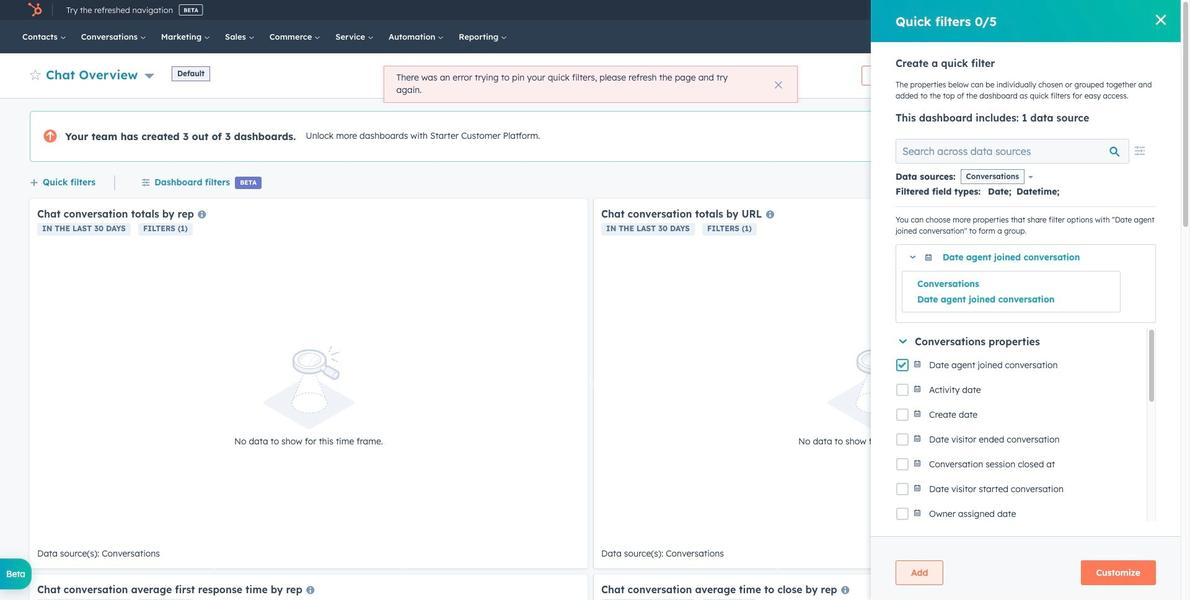 Task type: locate. For each thing, give the bounding box(es) containing it.
0 horizontal spatial caret image
[[899, 339, 907, 344]]

banner
[[30, 62, 1152, 86]]

alert
[[384, 66, 798, 103], [384, 66, 798, 103]]

close image
[[1157, 15, 1166, 25], [775, 81, 782, 89]]

menu
[[891, 0, 1166, 20]]

1 horizontal spatial close image
[[1157, 15, 1166, 25]]

0 vertical spatial caret image
[[910, 256, 916, 259]]

jer mill image
[[1076, 4, 1087, 16]]

row group
[[896, 328, 1147, 600]]

0 vertical spatial close image
[[1157, 15, 1166, 25]]

1 vertical spatial caret image
[[899, 339, 907, 344]]

1 vertical spatial close image
[[775, 81, 782, 89]]

caret image
[[910, 256, 916, 259], [899, 339, 907, 344]]

chat conversation average first response time by rep element
[[30, 575, 588, 600]]

1 horizontal spatial caret image
[[910, 256, 916, 259]]



Task type: vqa. For each thing, say whether or not it's contained in the screenshot.
JACOB SIMON icon
no



Task type: describe. For each thing, give the bounding box(es) containing it.
Search HubSpot search field
[[998, 26, 1138, 47]]

close image
[[775, 81, 782, 89]]

marketplaces image
[[982, 6, 993, 17]]

chat conversation totals by url element
[[594, 199, 1152, 569]]

0 horizontal spatial close image
[[775, 81, 782, 89]]

chat conversation average time to close by rep element
[[594, 575, 1152, 600]]

chat conversation totals by rep element
[[30, 199, 588, 569]]

Search across data sources search field
[[896, 139, 1130, 164]]



